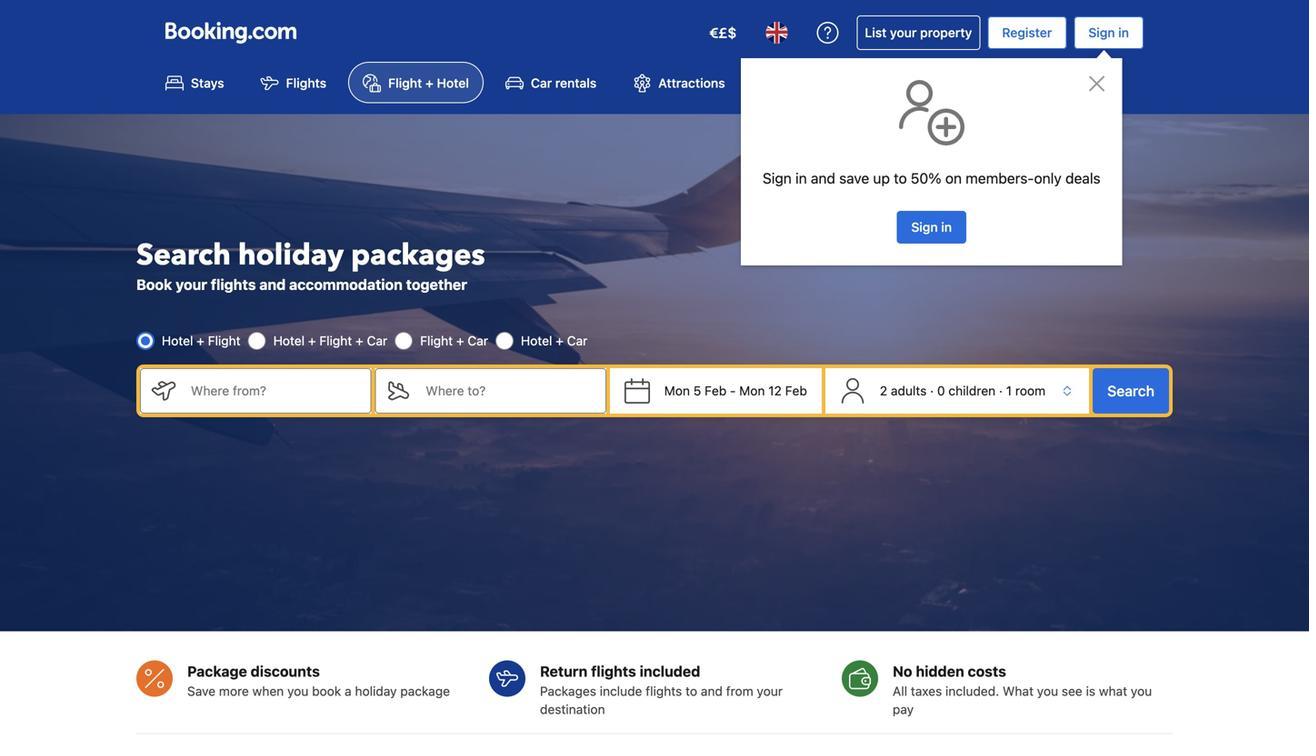 Task type: locate. For each thing, give the bounding box(es) containing it.
package discounts save more when you book a holiday package
[[187, 663, 450, 699]]

and
[[811, 170, 836, 187], [259, 276, 286, 293], [701, 684, 723, 699]]

hotel
[[437, 75, 469, 90], [162, 333, 193, 348], [273, 333, 305, 348], [521, 333, 552, 348]]

your right list
[[890, 25, 917, 40]]

register link
[[988, 16, 1067, 49]]

include
[[600, 684, 643, 699]]

0 horizontal spatial feb
[[705, 383, 727, 398]]

search inside search holiday packages book your flights and accommodation together
[[136, 235, 231, 275]]

0 vertical spatial flights
[[211, 276, 256, 293]]

children
[[949, 383, 996, 398]]

mon left 5
[[665, 383, 690, 398]]

save
[[187, 684, 216, 699]]

search
[[136, 235, 231, 275], [1108, 382, 1155, 400]]

1 vertical spatial sign in link
[[897, 211, 967, 244]]

your
[[890, 25, 917, 40], [176, 276, 207, 293], [757, 684, 783, 699]]

1 vertical spatial holiday
[[355, 684, 397, 699]]

2 adults · 0 children · 1 room
[[880, 383, 1046, 398]]

sign
[[1089, 25, 1116, 40], [763, 170, 792, 187], [912, 220, 938, 235]]

hidden
[[916, 663, 965, 680]]

1 vertical spatial in
[[796, 170, 807, 187]]

1 vertical spatial your
[[176, 276, 207, 293]]

1 you from the left
[[287, 684, 309, 699]]

more
[[219, 684, 249, 699]]

1 horizontal spatial sign in
[[1089, 25, 1130, 40]]

sign right register
[[1089, 25, 1116, 40]]

sign in link down sign in and save up to 50% on members-only deals
[[897, 211, 967, 244]]

your right book
[[176, 276, 207, 293]]

mon 5 feb - mon 12 feb
[[665, 383, 808, 398]]

1 feb from the left
[[705, 383, 727, 398]]

and inside return flights included packages include flights to and from your destination
[[701, 684, 723, 699]]

1 horizontal spatial holiday
[[355, 684, 397, 699]]

0 horizontal spatial flights
[[211, 276, 256, 293]]

mon right -
[[740, 383, 765, 398]]

+
[[426, 75, 434, 90], [197, 333, 205, 348], [308, 333, 316, 348], [356, 333, 364, 348], [457, 333, 464, 348], [556, 333, 564, 348]]

register
[[1003, 25, 1053, 40]]

2 · from the left
[[1000, 383, 1003, 398]]

1 horizontal spatial sign in link
[[1074, 16, 1144, 49]]

sign left the save
[[763, 170, 792, 187]]

€£$ button
[[699, 11, 748, 55]]

2 horizontal spatial and
[[811, 170, 836, 187]]

1 horizontal spatial feb
[[786, 383, 808, 398]]

costs
[[968, 663, 1007, 680]]

+ for flight + hotel
[[426, 75, 434, 90]]

sign in
[[1089, 25, 1130, 40], [912, 220, 952, 235]]

sign for the leftmost sign in link
[[912, 220, 938, 235]]

adults
[[891, 383, 927, 398]]

1 horizontal spatial your
[[757, 684, 783, 699]]

0 vertical spatial search
[[136, 235, 231, 275]]

3 you from the left
[[1131, 684, 1153, 699]]

flights inside search holiday packages book your flights and accommodation together
[[211, 276, 256, 293]]

in
[[1119, 25, 1130, 40], [796, 170, 807, 187], [942, 220, 952, 235]]

return
[[540, 663, 588, 680]]

1 horizontal spatial you
[[1038, 684, 1059, 699]]

0 vertical spatial to
[[894, 170, 907, 187]]

2 horizontal spatial you
[[1131, 684, 1153, 699]]

search inside button
[[1108, 382, 1155, 400]]

2 vertical spatial your
[[757, 684, 783, 699]]

search holiday packages book your flights and accommodation together
[[136, 235, 485, 293]]

list your property link
[[857, 15, 981, 50]]

+ for hotel + car
[[556, 333, 564, 348]]

2 mon from the left
[[740, 383, 765, 398]]

0 vertical spatial sign in link
[[1074, 16, 1144, 49]]

1
[[1007, 383, 1012, 398]]

you left see
[[1038, 684, 1059, 699]]

sign in down sign in and save up to 50% on members-only deals
[[912, 220, 952, 235]]

2 vertical spatial sign
[[912, 220, 938, 235]]

0 vertical spatial sign
[[1089, 25, 1116, 40]]

holiday up accommodation
[[238, 235, 344, 275]]

0 horizontal spatial sign
[[763, 170, 792, 187]]

you right what
[[1131, 684, 1153, 699]]

flights
[[286, 75, 327, 90]]

up
[[874, 170, 890, 187]]

flights up "hotel + flight"
[[211, 276, 256, 293]]

1 horizontal spatial sign
[[912, 220, 938, 235]]

2 vertical spatial flights
[[646, 684, 682, 699]]

1 vertical spatial search
[[1108, 382, 1155, 400]]

1 horizontal spatial ·
[[1000, 383, 1003, 398]]

2 horizontal spatial flights
[[646, 684, 682, 699]]

packages
[[540, 684, 597, 699]]

from
[[726, 684, 754, 699]]

sign in right register
[[1089, 25, 1130, 40]]

together
[[406, 276, 467, 293]]

1 horizontal spatial search
[[1108, 382, 1155, 400]]

+ for flight + car
[[457, 333, 464, 348]]

·
[[931, 383, 934, 398], [1000, 383, 1003, 398]]

flights up include
[[591, 663, 637, 680]]

a
[[345, 684, 352, 699]]

sign in for the rightmost sign in link
[[1089, 25, 1130, 40]]

return flights included packages include flights to and from your destination
[[540, 663, 783, 717]]

to
[[894, 170, 907, 187], [686, 684, 698, 699]]

0 horizontal spatial and
[[259, 276, 286, 293]]

sign in link
[[1074, 16, 1144, 49], [897, 211, 967, 244]]

0 horizontal spatial sign in
[[912, 220, 952, 235]]

2 vertical spatial in
[[942, 220, 952, 235]]

sign in and save up to 50% on members-only deals
[[763, 170, 1101, 187]]

property
[[921, 25, 973, 40]]

only
[[1035, 170, 1062, 187]]

0 vertical spatial holiday
[[238, 235, 344, 275]]

destination
[[540, 702, 605, 717]]

hotel for hotel + car
[[521, 333, 552, 348]]

flights
[[211, 276, 256, 293], [591, 663, 637, 680], [646, 684, 682, 699]]

to down included on the bottom
[[686, 684, 698, 699]]

2 horizontal spatial your
[[890, 25, 917, 40]]

0 horizontal spatial search
[[136, 235, 231, 275]]

pay
[[893, 702, 914, 717]]

on
[[946, 170, 962, 187]]

and inside search holiday packages book your flights and accommodation together
[[259, 276, 286, 293]]

· left 1 at the right bottom of page
[[1000, 383, 1003, 398]]

0 horizontal spatial ·
[[931, 383, 934, 398]]

1 horizontal spatial flights
[[591, 663, 637, 680]]

1 horizontal spatial mon
[[740, 383, 765, 398]]

all
[[893, 684, 908, 699]]

0 horizontal spatial to
[[686, 684, 698, 699]]

car
[[531, 75, 552, 90], [367, 333, 388, 348], [468, 333, 488, 348], [567, 333, 588, 348]]

0
[[938, 383, 946, 398]]

and left accommodation
[[259, 276, 286, 293]]

feb left -
[[705, 383, 727, 398]]

flights down included on the bottom
[[646, 684, 682, 699]]

1 vertical spatial and
[[259, 276, 286, 293]]

5
[[694, 383, 702, 398]]

to right up
[[894, 170, 907, 187]]

2 horizontal spatial sign
[[1089, 25, 1116, 40]]

flight
[[388, 75, 422, 90], [208, 333, 241, 348], [320, 333, 352, 348], [420, 333, 453, 348]]

holiday right a
[[355, 684, 397, 699]]

included
[[640, 663, 701, 680]]

and left the save
[[811, 170, 836, 187]]

0 horizontal spatial your
[[176, 276, 207, 293]]

flights for holiday
[[211, 276, 256, 293]]

1 vertical spatial flights
[[591, 663, 637, 680]]

1 horizontal spatial and
[[701, 684, 723, 699]]

feb
[[705, 383, 727, 398], [786, 383, 808, 398]]

room
[[1016, 383, 1046, 398]]

book
[[136, 276, 172, 293]]

when
[[253, 684, 284, 699]]

members-
[[966, 170, 1035, 187]]

sign in link right the register link
[[1074, 16, 1144, 49]]

2
[[880, 383, 888, 398]]

mon
[[665, 383, 690, 398], [740, 383, 765, 398]]

stays
[[191, 75, 224, 90]]

and left from
[[701, 684, 723, 699]]

2 vertical spatial and
[[701, 684, 723, 699]]

sign down 50% at the right top of the page
[[912, 220, 938, 235]]

package
[[187, 663, 247, 680]]

flight + car
[[420, 333, 488, 348]]

0 horizontal spatial in
[[796, 170, 807, 187]]

1 vertical spatial to
[[686, 684, 698, 699]]

0 horizontal spatial holiday
[[238, 235, 344, 275]]

0 vertical spatial sign in
[[1089, 25, 1130, 40]]

you
[[287, 684, 309, 699], [1038, 684, 1059, 699], [1131, 684, 1153, 699]]

your right from
[[757, 684, 783, 699]]

1 vertical spatial sign
[[763, 170, 792, 187]]

package
[[401, 684, 450, 699]]

· left 0
[[931, 383, 934, 398]]

0 vertical spatial in
[[1119, 25, 1130, 40]]

1 vertical spatial sign in
[[912, 220, 952, 235]]

0 vertical spatial and
[[811, 170, 836, 187]]

0 horizontal spatial mon
[[665, 383, 690, 398]]

deals
[[1066, 170, 1101, 187]]

you down discounts
[[287, 684, 309, 699]]

see
[[1062, 684, 1083, 699]]

0 horizontal spatial you
[[287, 684, 309, 699]]

-
[[730, 383, 736, 398]]

included.
[[946, 684, 1000, 699]]

feb right 12
[[786, 383, 808, 398]]

holiday
[[238, 235, 344, 275], [355, 684, 397, 699]]



Task type: vqa. For each thing, say whether or not it's contained in the screenshot.
50%
yes



Task type: describe. For each thing, give the bounding box(es) containing it.
+ for hotel + flight + car
[[308, 333, 316, 348]]

50%
[[911, 170, 942, 187]]

flight + hotel
[[388, 75, 469, 90]]

search for search holiday packages book your flights and accommodation together
[[136, 235, 231, 275]]

car rentals
[[531, 75, 597, 90]]

is
[[1086, 684, 1096, 699]]

2 you from the left
[[1038, 684, 1059, 699]]

you inside package discounts save more when you book a holiday package
[[287, 684, 309, 699]]

car rentals link
[[491, 62, 611, 103]]

search button
[[1093, 368, 1170, 414]]

flights for flights
[[646, 684, 682, 699]]

rentals
[[556, 75, 597, 90]]

booking.com online hotel reservations image
[[166, 22, 297, 44]]

0 vertical spatial your
[[890, 25, 917, 40]]

€£$
[[710, 24, 737, 41]]

hotel + flight
[[162, 333, 241, 348]]

discounts
[[251, 663, 320, 680]]

what
[[1099, 684, 1128, 699]]

no hidden costs all taxes included. what you see is what you pay
[[893, 663, 1153, 717]]

search for search
[[1108, 382, 1155, 400]]

your inside return flights included packages include flights to and from your destination
[[757, 684, 783, 699]]

Where from? field
[[176, 368, 371, 414]]

+ for hotel + flight
[[197, 333, 205, 348]]

sign for the rightmost sign in link
[[1089, 25, 1116, 40]]

packages
[[351, 235, 485, 275]]

1 horizontal spatial to
[[894, 170, 907, 187]]

to inside return flights included packages include flights to and from your destination
[[686, 684, 698, 699]]

what
[[1003, 684, 1034, 699]]

Where to? field
[[411, 368, 606, 414]]

accommodation
[[289, 276, 403, 293]]

1 mon from the left
[[665, 383, 690, 398]]

hotel for hotel + flight + car
[[273, 333, 305, 348]]

2 horizontal spatial in
[[1119, 25, 1130, 40]]

flights link
[[246, 62, 341, 103]]

list your property
[[865, 25, 973, 40]]

holiday inside search holiday packages book your flights and accommodation together
[[238, 235, 344, 275]]

hotel + flight + car
[[273, 333, 388, 348]]

hotel for hotel + flight
[[162, 333, 193, 348]]

2 feb from the left
[[786, 383, 808, 398]]

save
[[840, 170, 870, 187]]

your inside search holiday packages book your flights and accommodation together
[[176, 276, 207, 293]]

hotel + car
[[521, 333, 588, 348]]

holiday inside package discounts save more when you book a holiday package
[[355, 684, 397, 699]]

no
[[893, 663, 913, 680]]

stays link
[[151, 62, 239, 103]]

12
[[769, 383, 782, 398]]

book
[[312, 684, 341, 699]]

0 horizontal spatial sign in link
[[897, 211, 967, 244]]

1 horizontal spatial in
[[942, 220, 952, 235]]

list
[[865, 25, 887, 40]]

1 · from the left
[[931, 383, 934, 398]]

attractions
[[659, 75, 725, 90]]

sign in for the leftmost sign in link
[[912, 220, 952, 235]]

car inside car rentals link
[[531, 75, 552, 90]]

flight + hotel link
[[348, 62, 484, 103]]

taxes
[[911, 684, 943, 699]]

attractions link
[[619, 62, 740, 103]]



